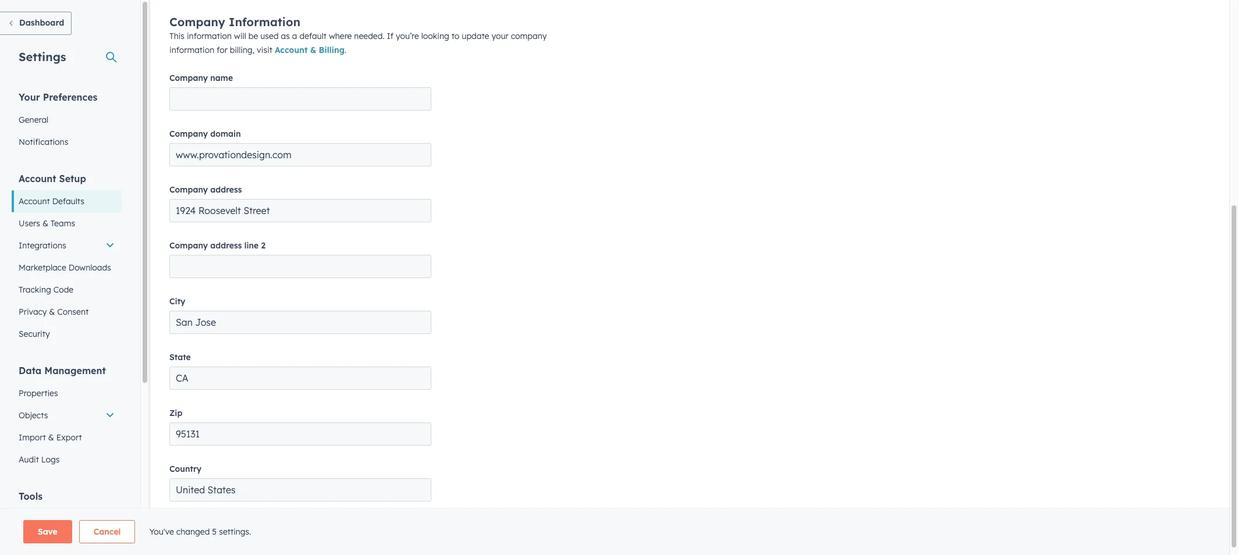 Task type: vqa. For each thing, say whether or not it's contained in the screenshot.
Quality in the right of the page
no



Task type: describe. For each thing, give the bounding box(es) containing it.
5
[[212, 527, 217, 537]]

account for account setup
[[19, 173, 56, 185]]

billing,
[[230, 45, 255, 55]]

company for company domain
[[169, 129, 208, 139]]

State text field
[[169, 367, 431, 390]]

properties
[[19, 388, 58, 399]]

& for billing
[[310, 45, 316, 55]]

company for company address
[[169, 185, 208, 195]]

state
[[169, 352, 191, 363]]

to
[[452, 31, 459, 41]]

management
[[44, 365, 106, 377]]

company information
[[169, 15, 300, 29]]

notifications
[[19, 137, 68, 147]]

tracking
[[19, 285, 51, 295]]

your preferences
[[19, 91, 97, 103]]

cancel button
[[79, 520, 135, 544]]

Zip text field
[[169, 423, 431, 446]]

this information will be used as a default where needed. if you're looking to update your company information for billing, visit
[[169, 31, 547, 55]]

1 vertical spatial information
[[169, 45, 214, 55]]

zip
[[169, 408, 182, 419]]

general
[[19, 115, 48, 125]]

tracking code link
[[12, 279, 122, 301]]

data management element
[[12, 364, 122, 471]]

update
[[462, 31, 489, 41]]

.
[[345, 45, 346, 55]]

for
[[217, 45, 228, 55]]

your preferences element
[[12, 91, 122, 153]]

marketplace downloads
[[19, 263, 111, 273]]

code
[[53, 285, 73, 295]]

tracking code
[[19, 285, 73, 295]]

city
[[169, 296, 185, 307]]

users & teams link
[[12, 212, 122, 235]]

information
[[229, 15, 300, 29]]

as
[[281, 31, 290, 41]]

save
[[38, 527, 57, 537]]

be
[[248, 31, 258, 41]]

City text field
[[169, 311, 431, 334]]

company
[[511, 31, 547, 41]]

data
[[19, 365, 41, 377]]

logs
[[41, 455, 60, 465]]

billing
[[319, 45, 345, 55]]

0 vertical spatial information
[[187, 31, 232, 41]]

Company address line 2 text field
[[169, 255, 431, 278]]

dashboard link
[[0, 12, 72, 35]]

objects
[[19, 410, 48, 421]]

downloads
[[69, 263, 111, 273]]

country
[[169, 464, 201, 474]]

audit logs link
[[12, 449, 122, 471]]

general link
[[12, 109, 122, 131]]

& for consent
[[49, 307, 55, 317]]

account setup
[[19, 173, 86, 185]]

your
[[491, 31, 509, 41]]

Country text field
[[169, 478, 431, 502]]



Task type: locate. For each thing, give the bounding box(es) containing it.
2 company from the top
[[169, 73, 208, 83]]

company address
[[169, 185, 242, 195]]

account down a
[[275, 45, 308, 55]]

address down domain
[[210, 185, 242, 195]]

account defaults link
[[12, 190, 122, 212]]

marketplace downloads link
[[12, 257, 122, 279]]

tools
[[19, 491, 43, 502]]

company domain
[[169, 129, 241, 139]]

changed
[[176, 527, 210, 537]]

0 vertical spatial address
[[210, 185, 242, 195]]

defaults
[[52, 196, 84, 207]]

where
[[329, 31, 352, 41]]

import
[[19, 432, 46, 443]]

address
[[210, 185, 242, 195], [210, 240, 242, 251]]

looking
[[421, 31, 449, 41]]

if
[[387, 31, 393, 41]]

& for teams
[[42, 218, 48, 229]]

account up the account defaults
[[19, 173, 56, 185]]

users & teams
[[19, 218, 75, 229]]

notifications link
[[12, 131, 122, 153]]

company for company name
[[169, 73, 208, 83]]

account & billing .
[[275, 45, 346, 55]]

& down default
[[310, 45, 316, 55]]

you're
[[396, 31, 419, 41]]

information up for
[[187, 31, 232, 41]]

integrations
[[19, 240, 66, 251]]

your
[[19, 91, 40, 103]]

users
[[19, 218, 40, 229]]

account
[[275, 45, 308, 55], [19, 173, 56, 185], [19, 196, 50, 207]]

company for company address line 2
[[169, 240, 208, 251]]

you've changed 5 settings.
[[149, 527, 251, 537]]

& inside data management element
[[48, 432, 54, 443]]

Company name text field
[[169, 87, 431, 111]]

address for company address line 2
[[210, 240, 242, 251]]

data management
[[19, 365, 106, 377]]

account for account & billing .
[[275, 45, 308, 55]]

account setup element
[[12, 172, 122, 345]]

security link
[[12, 323, 122, 345]]

line
[[244, 240, 259, 251]]

will
[[234, 31, 246, 41]]

2 vertical spatial account
[[19, 196, 50, 207]]

account up users
[[19, 196, 50, 207]]

objects button
[[12, 405, 122, 427]]

company
[[169, 15, 225, 29], [169, 73, 208, 83], [169, 129, 208, 139], [169, 185, 208, 195], [169, 240, 208, 251]]

privacy & consent link
[[12, 301, 122, 323]]

visit
[[257, 45, 272, 55]]

Company address text field
[[169, 199, 431, 222]]

4 company from the top
[[169, 185, 208, 195]]

integrations button
[[12, 235, 122, 257]]

consent
[[57, 307, 89, 317]]

company name
[[169, 73, 233, 83]]

marketplace
[[19, 263, 66, 273]]

account for account defaults
[[19, 196, 50, 207]]

0 vertical spatial account
[[275, 45, 308, 55]]

& right users
[[42, 218, 48, 229]]

default
[[299, 31, 327, 41]]

account & billing link
[[275, 45, 345, 55]]

account inside account defaults link
[[19, 196, 50, 207]]

3 company from the top
[[169, 129, 208, 139]]

address left the line
[[210, 240, 242, 251]]

security
[[19, 329, 50, 339]]

properties link
[[12, 382, 122, 405]]

5 company from the top
[[169, 240, 208, 251]]

1 vertical spatial account
[[19, 173, 56, 185]]

settings
[[19, 49, 66, 64]]

teams
[[51, 218, 75, 229]]

2 address from the top
[[210, 240, 242, 251]]

settings.
[[219, 527, 251, 537]]

needed.
[[354, 31, 385, 41]]

2
[[261, 240, 265, 251]]

name
[[210, 73, 233, 83]]

privacy
[[19, 307, 47, 317]]

export
[[56, 432, 82, 443]]

setup
[[59, 173, 86, 185]]

audit logs
[[19, 455, 60, 465]]

company for company information
[[169, 15, 225, 29]]

address for company address
[[210, 185, 242, 195]]

information down this
[[169, 45, 214, 55]]

import & export
[[19, 432, 82, 443]]

a
[[292, 31, 297, 41]]

you've
[[149, 527, 174, 537]]

dashboard
[[19, 17, 64, 28]]

used
[[260, 31, 279, 41]]

privacy & consent
[[19, 307, 89, 317]]

Company domain text field
[[169, 143, 431, 166]]

&
[[310, 45, 316, 55], [42, 218, 48, 229], [49, 307, 55, 317], [48, 432, 54, 443]]

cancel
[[94, 527, 121, 537]]

account defaults
[[19, 196, 84, 207]]

import & export link
[[12, 427, 122, 449]]

1 company from the top
[[169, 15, 225, 29]]

& for export
[[48, 432, 54, 443]]

audit
[[19, 455, 39, 465]]

1 address from the top
[[210, 185, 242, 195]]

& right privacy
[[49, 307, 55, 317]]

& left export
[[48, 432, 54, 443]]

save button
[[23, 520, 72, 544]]

company address line 2
[[169, 240, 265, 251]]

1 vertical spatial address
[[210, 240, 242, 251]]

preferences
[[43, 91, 97, 103]]

this
[[169, 31, 185, 41]]

domain
[[210, 129, 241, 139]]



